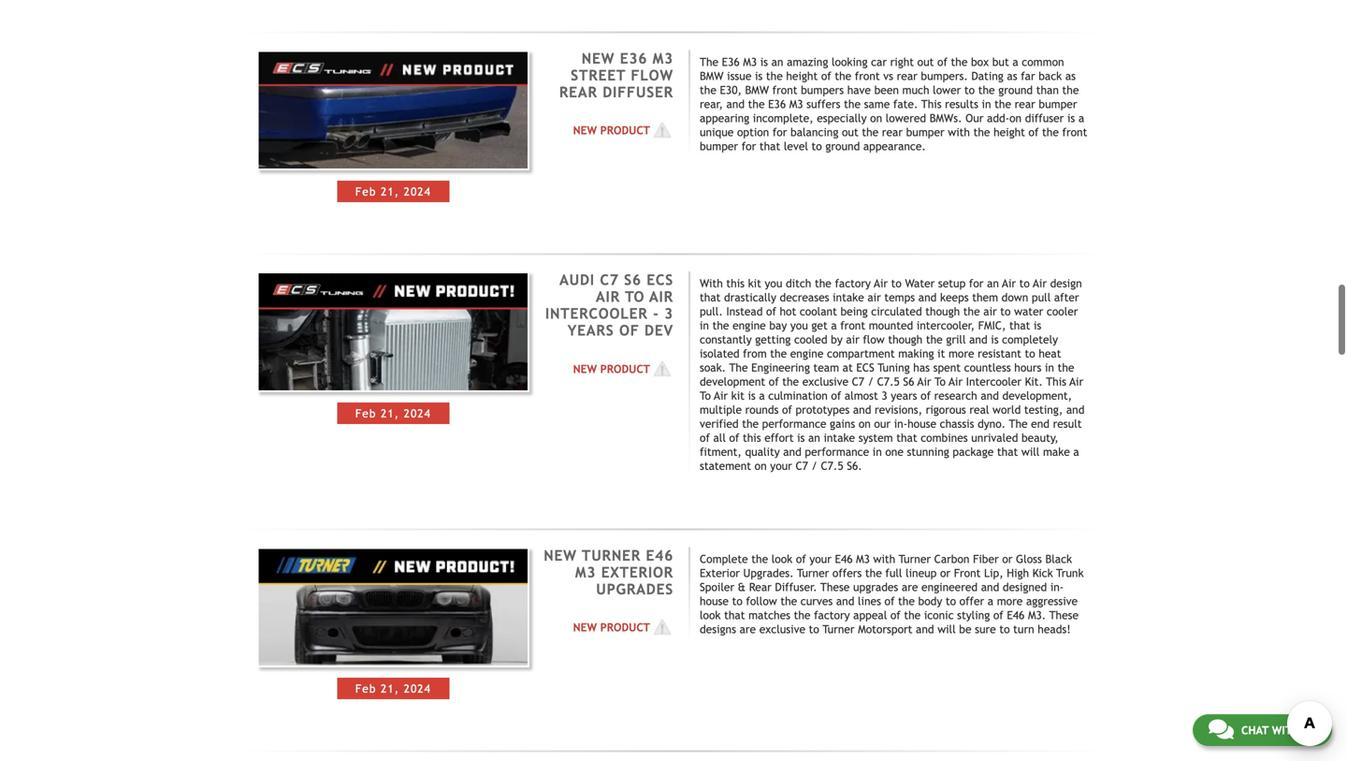 Task type: locate. For each thing, give the bounding box(es) containing it.
house inside complete the look of your e46 m3 with turner carbon fiber or gloss black exterior upgrades. turner offers the full lineup or front lip, high kick trunk spoiler & rear diffuser. these upgrades are engineered and designed in- house to follow the curves and lines of the body to offer a more aggressive look that matches the factory appeal of the iconic styling of e46 m3. these designs are exclusive to turner motorsport and will be sure to turn heads!
[[700, 594, 729, 607]]

for up them
[[970, 277, 984, 290]]

1 vertical spatial will
[[938, 622, 956, 635]]

in- inside complete the look of your e46 m3 with turner carbon fiber or gloss black exterior upgrades. turner offers the full lineup or front lip, high kick trunk spoiler & rear diffuser. these upgrades are engineered and designed in- house to follow the curves and lines of the body to offer a more aggressive look that matches the factory appeal of the iconic styling of e46 m3. these designs are exclusive to turner motorsport and will be sure to turn heads!
[[1051, 580, 1065, 593]]

2 horizontal spatial to
[[935, 375, 946, 388]]

1 vertical spatial your
[[810, 552, 832, 565]]

mounted
[[869, 319, 914, 332]]

countless
[[965, 361, 1012, 374]]

0 vertical spatial feb
[[356, 185, 377, 198]]

your down quality
[[771, 459, 793, 472]]

m3 inside complete the look of your e46 m3 with turner carbon fiber or gloss black exterior upgrades. turner offers the full lineup or front lip, high kick trunk spoiler & rear diffuser. these upgrades are engineered and designed in- house to follow the curves and lines of the body to offer a more aggressive look that matches the factory appeal of the iconic styling of e46 m3. these designs are exclusive to turner motorsport and will be sure to turn heads!
[[857, 552, 870, 565]]

air down has
[[918, 375, 932, 388]]

3 right -
[[665, 305, 674, 322]]

0 vertical spatial kit
[[748, 277, 762, 290]]

an inside the e36 m3 is an amazing looking car right out of the box but a common bmw issue is the height of the front vs rear bumpers. dating as far back as the e30, bmw front bumpers have been much lower to the ground than the rear, and the e36 m3 suffers the same fate. this results in the rear bumper appearing incomplete, especially on lowered bmws. our add-on diffuser is a unique option for balancing out the rear bumper with the height of the front bumper for that level to ground appearance.
[[772, 55, 784, 68]]

1 vertical spatial kit
[[732, 389, 745, 402]]

0 vertical spatial or
[[1003, 552, 1013, 565]]

will down beauty,
[[1022, 445, 1040, 458]]

been
[[875, 83, 899, 96]]

0 horizontal spatial c7.5
[[821, 459, 844, 472]]

m3 up offers
[[857, 552, 870, 565]]

to up down
[[1020, 277, 1030, 290]]

1 horizontal spatial your
[[810, 552, 832, 565]]

to up multiple
[[700, 389, 711, 402]]

1 21, from the top
[[381, 185, 400, 198]]

that down unrivaled
[[998, 445, 1019, 458]]

feb 21, 2024 down new e36 m3 street flow rear diffuser image
[[356, 185, 431, 198]]

c7 right audi
[[600, 272, 619, 288]]

1 vertical spatial s6
[[904, 375, 915, 388]]

1 vertical spatial rear
[[750, 580, 772, 593]]

bumpers.
[[921, 69, 969, 82]]

1 horizontal spatial house
[[908, 417, 937, 430]]

intercooler inside audi c7 s6 ecs air to air intercooler - 3 years of dev
[[546, 305, 648, 322]]

feb 21, 2024 for new turner e46 m3 exterior upgrades
[[356, 682, 431, 695]]

intake up being
[[833, 291, 865, 304]]

m3 up diffuser on the top of the page
[[653, 50, 674, 67]]

0 horizontal spatial e36
[[620, 50, 648, 67]]

hours
[[1015, 361, 1042, 374]]

kit
[[748, 277, 762, 290], [732, 389, 745, 402]]

0 vertical spatial will
[[1022, 445, 1040, 458]]

and up result
[[1067, 403, 1085, 416]]

will inside complete the look of your e46 m3 with turner carbon fiber or gloss black exterior upgrades. turner offers the full lineup or front lip, high kick trunk spoiler & rear diffuser. these upgrades are engineered and designed in- house to follow the curves and lines of the body to offer a more aggressive look that matches the factory appeal of the iconic styling of e46 m3. these designs are exclusive to turner motorsport and will be sure to turn heads!
[[938, 622, 956, 635]]

1 vertical spatial 4 image
[[651, 618, 674, 637]]

bmw down issue
[[746, 83, 769, 96]]

e36 inside new e36 m3 street flow rear diffuser
[[620, 50, 648, 67]]

0 vertical spatial intercooler
[[546, 305, 648, 322]]

you left ditch
[[765, 277, 783, 290]]

is right diffuser
[[1068, 111, 1076, 124]]

0 horizontal spatial s6
[[624, 272, 642, 288]]

compartment
[[827, 347, 895, 360]]

e46 up offers
[[835, 552, 853, 565]]

exterior left spoiler
[[602, 564, 674, 581]]

new turner e46 m3 exterior upgrades
[[544, 547, 674, 598]]

for down option
[[742, 139, 757, 152]]

stunning
[[908, 445, 950, 458]]

feb
[[356, 185, 377, 198], [356, 407, 377, 420], [356, 682, 377, 695]]

2 horizontal spatial c7
[[852, 375, 865, 388]]

0 vertical spatial though
[[926, 305, 961, 318]]

0 vertical spatial bmw
[[700, 69, 724, 82]]

1 horizontal spatial e46
[[835, 552, 853, 565]]

m3
[[653, 50, 674, 67], [744, 55, 757, 68], [790, 97, 804, 110], [857, 552, 870, 565], [576, 564, 597, 581]]

0 vertical spatial factory
[[835, 277, 871, 290]]

with
[[700, 277, 723, 290]]

new inside new e36 m3 street flow rear diffuser
[[582, 50, 615, 67]]

the
[[700, 55, 719, 68], [730, 361, 748, 374], [1010, 417, 1028, 430]]

2 vertical spatial the
[[1010, 417, 1028, 430]]

dating
[[972, 69, 1004, 82]]

setup
[[939, 277, 966, 290]]

upgrades.
[[744, 566, 794, 579]]

c7.5
[[878, 375, 900, 388], [821, 459, 844, 472]]

is
[[761, 55, 769, 68], [755, 69, 763, 82], [1068, 111, 1076, 124], [1034, 319, 1042, 332], [992, 333, 999, 346], [748, 389, 756, 402], [798, 431, 805, 444]]

3 new product from the top
[[573, 621, 651, 634]]

0 vertical spatial /
[[868, 375, 874, 388]]

kit up drastically
[[748, 277, 762, 290]]

in down pull.
[[700, 319, 710, 332]]

0 horizontal spatial more
[[949, 347, 975, 360]]

of up bumpers.
[[938, 55, 948, 68]]

aggressive
[[1027, 594, 1078, 607]]

system
[[859, 431, 894, 444]]

house
[[908, 417, 937, 430], [700, 594, 729, 607]]

suffers
[[807, 97, 841, 110]]

0 horizontal spatial in-
[[895, 417, 908, 430]]

us
[[1304, 724, 1317, 737]]

design
[[1051, 277, 1083, 290]]

product for air
[[601, 362, 651, 375]]

of
[[620, 322, 640, 339]]

2 2024 from the top
[[404, 407, 431, 420]]

2024 down audi c7 s6 ecs air to air intercooler - 3 years of dev image
[[404, 407, 431, 420]]

with inside chat with us link
[[1273, 724, 1300, 737]]

and down effort
[[784, 445, 802, 458]]

0 vertical spatial 4 image
[[651, 359, 674, 378]]

or up high in the right of the page
[[1003, 552, 1013, 565]]

though
[[926, 305, 961, 318], [889, 333, 923, 346]]

0 horizontal spatial kit
[[732, 389, 745, 402]]

4 image
[[651, 121, 674, 140]]

feb down new turner e46 m3 exterior upgrades image
[[356, 682, 377, 695]]

a right make
[[1074, 445, 1080, 458]]

resistant
[[978, 347, 1022, 360]]

1 vertical spatial 21,
[[381, 407, 400, 420]]

0 vertical spatial feb 21, 2024
[[356, 185, 431, 198]]

0 horizontal spatial with
[[874, 552, 896, 565]]

1 feb 21, 2024 from the top
[[356, 185, 431, 198]]

2024 for new e36 m3 street flow rear diffuser
[[404, 185, 431, 198]]

of left all
[[700, 431, 710, 444]]

dev
[[645, 322, 674, 339]]

1 horizontal spatial out
[[918, 55, 935, 68]]

heat
[[1039, 347, 1062, 360]]

feb 21, 2024 for new e36 m3 street flow rear diffuser
[[356, 185, 431, 198]]

turner
[[582, 547, 641, 564], [899, 552, 931, 565], [798, 566, 830, 579], [823, 622, 855, 635]]

designed
[[1003, 580, 1048, 593]]

new turner e46 m3 exterior upgrades link
[[544, 547, 674, 598]]

your
[[771, 459, 793, 472], [810, 552, 832, 565]]

3 feb from the top
[[356, 682, 377, 695]]

0 vertical spatial this
[[922, 97, 942, 110]]

exterior up spoiler
[[700, 566, 740, 579]]

product for diffuser
[[601, 124, 651, 137]]

feb 21, 2024 link for audi c7 s6 ecs air to air intercooler - 3 years of dev
[[257, 272, 530, 478]]

though up intercooler,
[[926, 305, 961, 318]]

the up the upgrades. on the bottom right
[[752, 552, 769, 565]]

0 horizontal spatial this
[[922, 97, 942, 110]]

3 21, from the top
[[381, 682, 400, 695]]

0 vertical spatial the
[[700, 55, 719, 68]]

1 horizontal spatial c7.5
[[878, 375, 900, 388]]

performance up s6.
[[805, 445, 870, 458]]

s6.
[[847, 459, 863, 472]]

3 2024 from the top
[[404, 682, 431, 695]]

of down diffuser
[[1029, 125, 1039, 138]]

1 vertical spatial ground
[[826, 139, 860, 152]]

1 vertical spatial the
[[730, 361, 748, 374]]

s6 up of
[[624, 272, 642, 288]]

is right effort
[[798, 431, 805, 444]]

appeal
[[854, 608, 888, 621]]

this
[[922, 97, 942, 110], [1047, 375, 1067, 388]]

1 horizontal spatial this
[[1047, 375, 1067, 388]]

gains
[[830, 417, 856, 430]]

flow
[[863, 333, 885, 346]]

rear up the follow
[[750, 580, 772, 593]]

engineered
[[922, 580, 978, 593]]

factory down 'curves'
[[814, 608, 850, 621]]

2 21, from the top
[[381, 407, 400, 420]]

to left -
[[626, 288, 645, 305]]

1 horizontal spatial rear
[[750, 580, 772, 593]]

to up temps
[[892, 277, 902, 290]]

intercooler down audi
[[546, 305, 648, 322]]

intercooler inside with this kit you ditch the factory air to water setup for an air to air design that drastically decreases intake air temps and keeps them down pull after pull. instead of hot coolant being circulated though the air to water cooler in the engine bay you get a front mounted intercooler, fmic, that is constantly getting cooled by air flow though the grill and is completely isolated from the engine compartment making it more resistant to heat soak.  the engineering team at ecs tuning has spent countless hours in the development of the exclusive c7 / c7.5 s6 air to air intercooler kit. this air to air kit is a culmination of almost 3 years of research and development, multiple rounds of prototypes and revisions, rigorous real world testing, and verified the performance gains on our in-house chassis dyno. the end result of all of this effort is an intake system that combines unrivaled beauty, fitment, quality and performance in one stunning package that will make a statement on your c7 / c7.5 s6.
[[967, 375, 1022, 388]]

0 vertical spatial c7.5
[[878, 375, 900, 388]]

2 vertical spatial new product
[[573, 621, 651, 634]]

the up rear,
[[700, 55, 719, 68]]

3 feb 21, 2024 from the top
[[356, 682, 431, 695]]

ground
[[999, 83, 1034, 96], [826, 139, 860, 152]]

being
[[841, 305, 868, 318]]

feb down audi c7 s6 ecs air to air intercooler - 3 years of dev image
[[356, 407, 377, 420]]

0 horizontal spatial out
[[842, 125, 859, 138]]

2 horizontal spatial with
[[1273, 724, 1300, 737]]

beauty,
[[1022, 431, 1059, 444]]

exclusive
[[803, 375, 849, 388], [760, 622, 806, 635]]

3 feb 21, 2024 link from the top
[[257, 547, 530, 699]]

and
[[727, 97, 745, 110], [919, 291, 937, 304], [970, 333, 988, 346], [981, 389, 1000, 402], [854, 403, 872, 416], [1067, 403, 1085, 416], [784, 445, 802, 458], [982, 580, 1000, 593], [837, 594, 855, 607], [916, 622, 935, 635]]

0 vertical spatial new product
[[573, 124, 651, 137]]

especially
[[817, 111, 867, 124]]

c7 up almost
[[852, 375, 865, 388]]

height
[[787, 69, 818, 82], [994, 125, 1026, 138]]

1 vertical spatial /
[[812, 459, 818, 472]]

that down "water" at the right of page
[[1010, 319, 1031, 332]]

bumper
[[1039, 97, 1078, 110], [907, 125, 945, 138], [700, 139, 739, 152]]

ditch
[[786, 277, 812, 290]]

looking
[[832, 55, 868, 68]]

2 4 image from the top
[[651, 618, 674, 637]]

your up diffuser.
[[810, 552, 832, 565]]

1 vertical spatial out
[[842, 125, 859, 138]]

you down hot
[[791, 319, 809, 332]]

2 product from the top
[[601, 362, 651, 375]]

2 vertical spatial for
[[970, 277, 984, 290]]

look
[[772, 552, 793, 565], [700, 608, 721, 621]]

0 vertical spatial to
[[626, 288, 645, 305]]

to left turn
[[1000, 622, 1011, 635]]

will inside with this kit you ditch the factory air to water setup for an air to air design that drastically decreases intake air temps and keeps them down pull after pull. instead of hot coolant being circulated though the air to water cooler in the engine bay you get a front mounted intercooler, fmic, that is constantly getting cooled by air flow though the grill and is completely isolated from the engine compartment making it more resistant to heat soak.  the engineering team at ecs tuning has spent countless hours in the development of the exclusive c7 / c7.5 s6 air to air intercooler kit. this air to air kit is a culmination of almost 3 years of research and development, multiple rounds of prototypes and revisions, rigorous real world testing, and verified the performance gains on our in-house chassis dyno. the end result of all of this effort is an intake system that combines unrivaled beauty, fitment, quality and performance in one stunning package that will make a statement on your c7 / c7.5 s6.
[[1022, 445, 1040, 458]]

0 vertical spatial these
[[821, 580, 850, 593]]

2 horizontal spatial for
[[970, 277, 984, 290]]

with
[[949, 125, 971, 138], [874, 552, 896, 565], [1273, 724, 1300, 737]]

air up research
[[949, 375, 963, 388]]

factory up being
[[835, 277, 871, 290]]

2 vertical spatial to
[[700, 389, 711, 402]]

e46 inside new turner e46 m3 exterior upgrades
[[646, 547, 674, 564]]

3 product from the top
[[601, 621, 651, 634]]

rear inside complete the look of your e46 m3 with turner carbon fiber or gloss black exterior upgrades. turner offers the full lineup or front lip, high kick trunk spoiler & rear diffuser. these upgrades are engineered and designed in- house to follow the curves and lines of the body to offer a more aggressive look that matches the factory appeal of the iconic styling of e46 m3. these designs are exclusive to turner motorsport and will be sure to turn heads!
[[750, 580, 772, 593]]

0 vertical spatial in-
[[895, 417, 908, 430]]

though up making
[[889, 333, 923, 346]]

testing,
[[1025, 403, 1064, 416]]

house up the combines
[[908, 417, 937, 430]]

common
[[1022, 55, 1065, 68]]

fmic,
[[979, 319, 1007, 332]]

revisions,
[[875, 403, 923, 416]]

1 new product from the top
[[573, 124, 651, 137]]

circulated
[[872, 305, 923, 318]]

feb for new e36 m3 street flow rear diffuser
[[356, 185, 377, 198]]

flow
[[631, 67, 674, 84]]

0 vertical spatial look
[[772, 552, 793, 565]]

and inside the e36 m3 is an amazing looking car right out of the box but a common bmw issue is the height of the front vs rear bumpers. dating as far back as the e30, bmw front bumpers have been much lower to the ground than the rear, and the e36 m3 suffers the same fate. this results in the rear bumper appearing incomplete, especially on lowered bmws. our add-on diffuser is a unique option for balancing out the rear bumper with the height of the front bumper for that level to ground appearance.
[[727, 97, 745, 110]]

the down dating
[[979, 83, 996, 96]]

0 vertical spatial 2024
[[404, 185, 431, 198]]

house inside with this kit you ditch the factory air to water setup for an air to air design that drastically decreases intake air temps and keeps them down pull after pull. instead of hot coolant being circulated though the air to water cooler in the engine bay you get a front mounted intercooler, fmic, that is constantly getting cooled by air flow though the grill and is completely isolated from the engine compartment making it more resistant to heat soak.  the engineering team at ecs tuning has spent countless hours in the development of the exclusive c7 / c7.5 s6 air to air intercooler kit. this air to air kit is a culmination of almost 3 years of research and development, multiple rounds of prototypes and revisions, rigorous real world testing, and verified the performance gains on our in-house chassis dyno. the end result of all of this effort is an intake system that combines unrivaled beauty, fitment, quality and performance in one stunning package that will make a statement on your c7 / c7.5 s6.
[[908, 417, 937, 430]]

0 vertical spatial an
[[772, 55, 784, 68]]

ecs inside audi c7 s6 ecs air to air intercooler - 3 years of dev
[[647, 272, 674, 288]]

almost
[[845, 389, 879, 402]]

1 vertical spatial 3
[[882, 389, 888, 402]]

2 new product from the top
[[573, 362, 651, 375]]

0 horizontal spatial the
[[700, 55, 719, 68]]

1 vertical spatial more
[[998, 594, 1023, 607]]

1 horizontal spatial an
[[809, 431, 821, 444]]

this up drastically
[[727, 277, 745, 290]]

isolated
[[700, 347, 740, 360]]

audi c7 s6 ecs air to air intercooler - 3 years of dev
[[546, 272, 674, 339]]

cooled
[[795, 333, 828, 346]]

21, down new turner e46 m3 exterior upgrades image
[[381, 682, 400, 695]]

to down "engineered"
[[946, 594, 957, 607]]

4 image
[[651, 359, 674, 378], [651, 618, 674, 637]]

0 vertical spatial with
[[949, 125, 971, 138]]

feb 21, 2024 down audi c7 s6 ecs air to air intercooler - 3 years of dev image
[[356, 407, 431, 420]]

2 feb 21, 2024 link from the top
[[257, 272, 530, 478]]

development,
[[1003, 389, 1073, 402]]

complete the look of your e46 m3 with turner carbon fiber or gloss black exterior upgrades. turner offers the full lineup or front lip, high kick trunk spoiler & rear diffuser. these upgrades are engineered and designed in- house to follow the curves and lines of the body to offer a more aggressive look that matches the factory appeal of the iconic styling of e46 m3. these designs are exclusive to turner motorsport and will be sure to turn heads!
[[700, 552, 1084, 635]]

c7 inside audi c7 s6 ecs air to air intercooler - 3 years of dev
[[600, 272, 619, 288]]

1 vertical spatial feb 21, 2024 link
[[257, 272, 530, 478]]

1 vertical spatial height
[[994, 125, 1026, 138]]

in- down revisions,
[[895, 417, 908, 430]]

years
[[568, 322, 614, 339]]

1 vertical spatial factory
[[814, 608, 850, 621]]

1 vertical spatial feb 21, 2024
[[356, 407, 431, 420]]

research
[[935, 389, 978, 402]]

2 vertical spatial feb
[[356, 682, 377, 695]]

air right by
[[847, 333, 860, 346]]

1 2024 from the top
[[404, 185, 431, 198]]

as
[[1008, 69, 1018, 82], [1066, 69, 1076, 82]]

to down balancing
[[812, 139, 823, 152]]

than
[[1037, 83, 1060, 96]]

2 feb 21, 2024 from the top
[[356, 407, 431, 420]]

0 horizontal spatial height
[[787, 69, 818, 82]]

0 vertical spatial ecs
[[647, 272, 674, 288]]

0 horizontal spatial ecs
[[647, 272, 674, 288]]

our
[[966, 111, 984, 124]]

more down designed
[[998, 594, 1023, 607]]

1 horizontal spatial c7
[[796, 459, 809, 472]]

1 product from the top
[[601, 124, 651, 137]]

front inside with this kit you ditch the factory air to water setup for an air to air design that drastically decreases intake air temps and keeps them down pull after pull. instead of hot coolant being circulated though the air to water cooler in the engine bay you get a front mounted intercooler, fmic, that is constantly getting cooled by air flow though the grill and is completely isolated from the engine compartment making it more resistant to heat soak.  the engineering team at ecs tuning has spent countless hours in the development of the exclusive c7 / c7.5 s6 air to air intercooler kit. this air to air kit is a culmination of almost 3 years of research and development, multiple rounds of prototypes and revisions, rigorous real world testing, and verified the performance gains on our in-house chassis dyno. the end result of all of this effort is an intake system that combines unrivaled beauty, fitment, quality and performance in one stunning package that will make a statement on your c7 / c7.5 s6.
[[841, 319, 866, 332]]

that up one
[[897, 431, 918, 444]]

that up pull.
[[700, 291, 721, 304]]

a up by
[[832, 319, 837, 332]]

cooler
[[1047, 305, 1079, 318]]

0 vertical spatial rear
[[560, 84, 598, 100]]

0 horizontal spatial are
[[740, 622, 756, 635]]

0 horizontal spatial e46
[[646, 547, 674, 564]]

2 horizontal spatial e36
[[769, 97, 786, 110]]

appearance.
[[864, 139, 927, 152]]

your inside complete the look of your e46 m3 with turner carbon fiber or gloss black exterior upgrades. turner offers the full lineup or front lip, high kick trunk spoiler & rear diffuser. these upgrades are engineered and designed in- house to follow the curves and lines of the body to offer a more aggressive look that matches the factory appeal of the iconic styling of e46 m3. these designs are exclusive to turner motorsport and will be sure to turn heads!
[[810, 552, 832, 565]]

2 feb from the top
[[356, 407, 377, 420]]

in
[[982, 97, 992, 110], [700, 319, 710, 332], [1046, 361, 1055, 374], [873, 445, 882, 458]]

bumper down unique
[[700, 139, 739, 152]]

1 feb 21, 2024 link from the top
[[257, 50, 530, 202]]

1 horizontal spatial look
[[772, 552, 793, 565]]

curves
[[801, 594, 833, 607]]

new product for rear
[[573, 124, 651, 137]]

intake
[[833, 291, 865, 304], [824, 431, 856, 444]]

0 horizontal spatial 3
[[665, 305, 674, 322]]

air
[[874, 277, 888, 290], [1003, 277, 1017, 290], [1034, 277, 1047, 290], [596, 288, 621, 305], [650, 288, 674, 305], [918, 375, 932, 388], [949, 375, 963, 388], [1070, 375, 1084, 388], [714, 389, 728, 402]]

1 4 image from the top
[[651, 359, 674, 378]]

this up bmws.
[[922, 97, 942, 110]]

with inside the e36 m3 is an amazing looking car right out of the box but a common bmw issue is the height of the front vs rear bumpers. dating as far back as the e30, bmw front bumpers have been much lower to the ground than the rear, and the e36 m3 suffers the same fate. this results in the rear bumper appearing incomplete, especially on lowered bmws. our add-on diffuser is a unique option for balancing out the rear bumper with the height of the front bumper for that level to ground appearance.
[[949, 125, 971, 138]]

will
[[1022, 445, 1040, 458], [938, 622, 956, 635]]

0 vertical spatial exclusive
[[803, 375, 849, 388]]

for down incomplete,
[[773, 125, 788, 138]]

4 image down dev
[[651, 359, 674, 378]]

front
[[855, 69, 881, 82], [773, 83, 798, 96], [1063, 125, 1088, 138], [841, 319, 866, 332]]

add-
[[988, 111, 1010, 124]]

of down upgrades
[[885, 594, 895, 607]]

out up bumpers.
[[918, 55, 935, 68]]

e36 up issue
[[722, 55, 740, 68]]

2 horizontal spatial air
[[984, 305, 998, 318]]

exclusive inside complete the look of your e46 m3 with turner carbon fiber or gloss black exterior upgrades. turner offers the full lineup or front lip, high kick trunk spoiler & rear diffuser. these upgrades are engineered and designed in- house to follow the curves and lines of the body to offer a more aggressive look that matches the factory appeal of the iconic styling of e46 m3. these designs are exclusive to turner motorsport and will be sure to turn heads!
[[760, 622, 806, 635]]

intercooler
[[546, 305, 648, 322], [967, 375, 1022, 388]]

option
[[738, 125, 770, 138]]

in-
[[895, 417, 908, 430], [1051, 580, 1065, 593]]

m3 left upgrades at the bottom
[[576, 564, 597, 581]]

e36 up diffuser on the top of the page
[[620, 50, 648, 67]]

it
[[938, 347, 946, 360]]

prototypes
[[796, 403, 850, 416]]

new product down upgrades at the bottom
[[573, 621, 651, 634]]

ground down especially on the top right
[[826, 139, 860, 152]]

1 vertical spatial feb
[[356, 407, 377, 420]]

e36 for the
[[722, 55, 740, 68]]

0 horizontal spatial as
[[1008, 69, 1018, 82]]

new e36 m3 street flow rear diffuser link
[[560, 50, 674, 100]]

1 horizontal spatial or
[[1003, 552, 1013, 565]]

feb for new turner e46 m3 exterior upgrades
[[356, 682, 377, 695]]

exterior inside new turner e46 m3 exterior upgrades
[[602, 564, 674, 581]]

the down world
[[1010, 417, 1028, 430]]

performance
[[763, 417, 827, 430], [805, 445, 870, 458]]

1 feb from the top
[[356, 185, 377, 198]]



Task type: describe. For each thing, give the bounding box(es) containing it.
air up multiple
[[714, 389, 728, 402]]

1 vertical spatial c7.5
[[821, 459, 844, 472]]

grill
[[947, 333, 966, 346]]

the right "than"
[[1063, 83, 1080, 96]]

chassis
[[940, 417, 975, 430]]

0 vertical spatial are
[[902, 580, 919, 593]]

of down engineering
[[769, 375, 779, 388]]

1 vertical spatial an
[[988, 277, 1000, 290]]

same
[[865, 97, 890, 110]]

0 vertical spatial out
[[918, 55, 935, 68]]

the down body
[[905, 608, 921, 621]]

front down diffuser
[[1063, 125, 1088, 138]]

in- inside with this kit you ditch the factory air to water setup for an air to air design that drastically decreases intake air temps and keeps them down pull after pull. instead of hot coolant being circulated though the air to water cooler in the engine bay you get a front mounted intercooler, fmic, that is constantly getting cooled by air flow though the grill and is completely isolated from the engine compartment making it more resistant to heat soak.  the engineering team at ecs tuning has spent countless hours in the development of the exclusive c7 / c7.5 s6 air to air intercooler kit. this air to air kit is a culmination of almost 3 years of research and development, multiple rounds of prototypes and revisions, rigorous real world testing, and verified the performance gains on our in-house chassis dyno. the end result of all of this effort is an intake system that combines unrivaled beauty, fitment, quality and performance in one stunning package that will make a statement on your c7 / c7.5 s6.
[[895, 417, 908, 430]]

-
[[653, 305, 660, 322]]

m3.
[[1029, 608, 1047, 621]]

temps
[[885, 291, 916, 304]]

the down 'curves'
[[794, 608, 811, 621]]

all
[[714, 431, 726, 444]]

2024 for new turner e46 m3 exterior upgrades
[[404, 682, 431, 695]]

on left our
[[859, 417, 871, 430]]

hot
[[780, 305, 797, 318]]

real
[[970, 403, 990, 416]]

in inside the e36 m3 is an amazing looking car right out of the box but a common bmw issue is the height of the front vs rear bumpers. dating as far back as the e30, bmw front bumpers have been much lower to the ground than the rear, and the e36 m3 suffers the same fate. this results in the rear bumper appearing incomplete, especially on lowered bmws. our add-on diffuser is a unique option for balancing out the rear bumper with the height of the front bumper for that level to ground appearance.
[[982, 97, 992, 110]]

1 vertical spatial intake
[[824, 431, 856, 444]]

car
[[872, 55, 887, 68]]

the down them
[[964, 305, 981, 318]]

the up it
[[927, 333, 943, 346]]

e36 for new
[[620, 50, 648, 67]]

factory inside complete the look of your e46 m3 with turner carbon fiber or gloss black exterior upgrades. turner offers the full lineup or front lip, high kick trunk spoiler & rear diffuser. these upgrades are engineered and designed in- house to follow the curves and lines of the body to offer a more aggressive look that matches the factory appeal of the iconic styling of e46 m3. these designs are exclusive to turner motorsport and will be sure to turn heads!
[[814, 608, 850, 621]]

has
[[914, 361, 930, 374]]

m3 up issue
[[744, 55, 757, 68]]

0 vertical spatial ground
[[999, 83, 1034, 96]]

1 horizontal spatial for
[[773, 125, 788, 138]]

1 vertical spatial bumper
[[907, 125, 945, 138]]

of up bay at the right top of page
[[767, 305, 777, 318]]

with this kit you ditch the factory air to water setup for an air to air design that drastically decreases intake air temps and keeps them down pull after pull. instead of hot coolant being circulated though the air to water cooler in the engine bay you get a front mounted intercooler, fmic, that is constantly getting cooled by air flow though the grill and is completely isolated from the engine compartment making it more resistant to heat soak.  the engineering team at ecs tuning has spent countless hours in the development of the exclusive c7 / c7.5 s6 air to air intercooler kit. this air to air kit is a culmination of almost 3 years of research and development, multiple rounds of prototypes and revisions, rigorous real world testing, and verified the performance gains on our in-house chassis dyno. the end result of all of this effort is an intake system that combines unrivaled beauty, fitment, quality and performance in one stunning package that will make a statement on your c7 / c7.5 s6.
[[700, 277, 1085, 472]]

2 as from the left
[[1066, 69, 1076, 82]]

new turner e46 m3 exterior upgrades image
[[257, 547, 530, 667]]

water
[[1015, 305, 1044, 318]]

ecs inside with this kit you ditch the factory air to water setup for an air to air design that drastically decreases intake air temps and keeps them down pull after pull. instead of hot coolant being circulated though the air to water cooler in the engine bay you get a front mounted intercooler, fmic, that is constantly getting cooled by air flow though the grill and is completely isolated from the engine compartment making it more resistant to heat soak.  the engineering team at ecs tuning has spent countless hours in the development of the exclusive c7 / c7.5 s6 air to air intercooler kit. this air to air kit is a culmination of almost 3 years of research and development, multiple rounds of prototypes and revisions, rigorous real world testing, and verified the performance gains on our in-house chassis dyno. the end result of all of this effort is an intake system that combines unrivaled beauty, fitment, quality and performance in one stunning package that will make a statement on your c7 / c7.5 s6.
[[857, 361, 875, 374]]

the up constantly
[[713, 319, 730, 332]]

fiber
[[974, 552, 999, 565]]

exclusive inside with this kit you ditch the factory air to water setup for an air to air design that drastically decreases intake air temps and keeps them down pull after pull. instead of hot coolant being circulated though the air to water cooler in the engine bay you get a front mounted intercooler, fmic, that is constantly getting cooled by air flow though the grill and is completely isolated from the engine compartment making it more resistant to heat soak.  the engineering team at ecs tuning has spent countless hours in the development of the exclusive c7 / c7.5 s6 air to air intercooler kit. this air to air kit is a culmination of almost 3 years of research and development, multiple rounds of prototypes and revisions, rigorous real world testing, and verified the performance gains on our in-house chassis dyno. the end result of all of this effort is an intake system that combines unrivaled beauty, fitment, quality and performance in one stunning package that will make a statement on your c7 / c7.5 s6.
[[803, 375, 849, 388]]

your inside with this kit you ditch the factory air to water setup for an air to air design that drastically decreases intake air temps and keeps them down pull after pull. instead of hot coolant being circulated though the air to water cooler in the engine bay you get a front mounted intercooler, fmic, that is constantly getting cooled by air flow though the grill and is completely isolated from the engine compartment making it more resistant to heat soak.  the engineering team at ecs tuning has spent countless hours in the development of the exclusive c7 / c7.5 s6 air to air intercooler kit. this air to air kit is a culmination of almost 3 years of research and development, multiple rounds of prototypes and revisions, rigorous real world testing, and verified the performance gains on our in-house chassis dyno. the end result of all of this effort is an intake system that combines unrivaled beauty, fitment, quality and performance in one stunning package that will make a statement on your c7 / c7.5 s6.
[[771, 459, 793, 472]]

the inside the e36 m3 is an amazing looking car right out of the box but a common bmw issue is the height of the front vs rear bumpers. dating as far back as the e30, bmw front bumpers have been much lower to the ground than the rear, and the e36 m3 suffers the same fate. this results in the rear bumper appearing incomplete, especially on lowered bmws. our add-on diffuser is a unique option for balancing out the rear bumper with the height of the front bumper for that level to ground appearance.
[[700, 55, 719, 68]]

new for e36
[[573, 124, 597, 137]]

that inside the e36 m3 is an amazing looking car right out of the box but a common bmw issue is the height of the front vs rear bumpers. dating as far back as the e30, bmw front bumpers have been much lower to the ground than the rear, and the e36 m3 suffers the same fate. this results in the rear bumper appearing incomplete, especially on lowered bmws. our add-on diffuser is a unique option for balancing out the rear bumper with the height of the front bumper for that level to ground appearance.
[[760, 139, 781, 152]]

bumpers
[[801, 83, 844, 96]]

0 vertical spatial this
[[727, 277, 745, 290]]

new product for to
[[573, 362, 651, 375]]

0 vertical spatial air
[[868, 291, 882, 304]]

air up temps
[[874, 277, 888, 290]]

spent
[[934, 361, 961, 374]]

is up rounds
[[748, 389, 756, 402]]

e30,
[[720, 83, 742, 96]]

21, for new e36 m3 street flow rear diffuser
[[381, 185, 400, 198]]

1 horizontal spatial engine
[[791, 347, 824, 360]]

front
[[955, 566, 981, 579]]

keeps
[[941, 291, 969, 304]]

3 inside with this kit you ditch the factory air to water setup for an air to air design that drastically decreases intake air temps and keeps them down pull after pull. instead of hot coolant being circulated though the air to water cooler in the engine bay you get a front mounted intercooler, fmic, that is constantly getting cooled by air flow though the grill and is completely isolated from the engine compartment making it more resistant to heat soak.  the engineering team at ecs tuning has spent countless hours in the development of the exclusive c7 / c7.5 s6 air to air intercooler kit. this air to air kit is a culmination of almost 3 years of research and development, multiple rounds of prototypes and revisions, rigorous real world testing, and verified the performance gains on our in-house chassis dyno. the end result of all of this effort is an intake system that combines unrivaled beauty, fitment, quality and performance in one stunning package that will make a statement on your c7 / c7.5 s6.
[[882, 389, 888, 402]]

feb for audi c7 s6 ecs air to air intercooler - 3 years of dev
[[356, 407, 377, 420]]

air up development,
[[1070, 375, 1084, 388]]

kit.
[[1026, 375, 1044, 388]]

rounds
[[746, 403, 779, 416]]

is left "amazing"
[[761, 55, 769, 68]]

of up "bumpers"
[[822, 69, 832, 82]]

gloss
[[1017, 552, 1043, 565]]

sure
[[975, 622, 997, 635]]

unrivaled
[[972, 431, 1019, 444]]

by
[[831, 333, 843, 346]]

a inside complete the look of your e46 m3 with turner carbon fiber or gloss black exterior upgrades. turner offers the full lineup or front lip, high kick trunk spoiler & rear diffuser. these upgrades are engineered and designed in- house to follow the curves and lines of the body to offer a more aggressive look that matches the factory appeal of the iconic styling of e46 m3. these designs are exclusive to turner motorsport and will be sure to turn heads!
[[988, 594, 994, 607]]

body
[[919, 594, 943, 607]]

front up have
[[855, 69, 881, 82]]

s6 inside audi c7 s6 ecs air to air intercooler - 3 years of dev
[[624, 272, 642, 288]]

air up dev
[[650, 288, 674, 305]]

1 as from the left
[[1008, 69, 1018, 82]]

2 horizontal spatial bumper
[[1039, 97, 1078, 110]]

for inside with this kit you ditch the factory air to water setup for an air to air design that drastically decreases intake air temps and keeps them down pull after pull. instead of hot coolant being circulated though the air to water cooler in the engine bay you get a front mounted intercooler, fmic, that is constantly getting cooled by air flow though the grill and is completely isolated from the engine compartment making it more resistant to heat soak.  the engineering team at ecs tuning has spent countless hours in the development of the exclusive c7 / c7.5 s6 air to air intercooler kit. this air to air kit is a culmination of almost 3 years of research and development, multiple rounds of prototypes and revisions, rigorous real world testing, and verified the performance gains on our in-house chassis dyno. the end result of all of this effort is an intake system that combines unrivaled beauty, fitment, quality and performance in one stunning package that will make a statement on your c7 / c7.5 s6.
[[970, 277, 984, 290]]

and down iconic
[[916, 622, 935, 635]]

3 inside audi c7 s6 ecs air to air intercooler - 3 years of dev
[[665, 305, 674, 322]]

new e36 m3 street flow rear diffuser
[[560, 50, 674, 100]]

team
[[814, 361, 840, 374]]

1 horizontal spatial kit
[[748, 277, 762, 290]]

feb 21, 2024 link for new e36 m3 street flow rear diffuser
[[257, 50, 530, 202]]

diffuser
[[603, 84, 674, 100]]

the down have
[[844, 97, 861, 110]]

1 horizontal spatial /
[[868, 375, 874, 388]]

and down almost
[[854, 403, 872, 416]]

iconic
[[925, 608, 954, 621]]

to down &
[[733, 594, 743, 607]]

a right diffuser
[[1079, 111, 1085, 124]]

this inside the e36 m3 is an amazing looking car right out of the box but a common bmw issue is the height of the front vs rear bumpers. dating as far back as the e30, bmw front bumpers have been much lower to the ground than the rear, and the e36 m3 suffers the same fate. this results in the rear bumper appearing incomplete, especially on lowered bmws. our add-on diffuser is a unique option for balancing out the rear bumper with the height of the front bumper for that level to ground appearance.
[[922, 97, 942, 110]]

s6 inside with this kit you ditch the factory air to water setup for an air to air design that drastically decreases intake air temps and keeps them down pull after pull. instead of hot coolant being circulated though the air to water cooler in the engine bay you get a front mounted intercooler, fmic, that is constantly getting cooled by air flow though the grill and is completely isolated from the engine compartment making it more resistant to heat soak.  the engineering team at ecs tuning has spent countless hours in the development of the exclusive c7 / c7.5 s6 air to air intercooler kit. this air to air kit is a culmination of almost 3 years of research and development, multiple rounds of prototypes and revisions, rigorous real world testing, and verified the performance gains on our in-house chassis dyno. the end result of all of this effort is an intake system that combines unrivaled beauty, fitment, quality and performance in one stunning package that will make a statement on your c7 / c7.5 s6.
[[904, 375, 915, 388]]

be
[[960, 622, 972, 635]]

more inside complete the look of your e46 m3 with turner carbon fiber or gloss black exterior upgrades. turner offers the full lineup or front lip, high kick trunk spoiler & rear diffuser. these upgrades are engineered and designed in- house to follow the curves and lines of the body to offer a more aggressive look that matches the factory appeal of the iconic styling of e46 m3. these designs are exclusive to turner motorsport and will be sure to turn heads!
[[998, 594, 1023, 607]]

m3 up incomplete,
[[790, 97, 804, 110]]

feb 21, 2024 for audi c7 s6 ecs air to air intercooler - 3 years of dev
[[356, 407, 431, 420]]

1 horizontal spatial you
[[791, 319, 809, 332]]

the down diffuser
[[1043, 125, 1060, 138]]

1 vertical spatial performance
[[805, 445, 870, 458]]

1 vertical spatial c7
[[852, 375, 865, 388]]

on down same
[[871, 111, 883, 124]]

turner up diffuser.
[[798, 566, 830, 579]]

4 image for new turner e46 m3 exterior upgrades
[[651, 618, 674, 637]]

2 vertical spatial an
[[809, 431, 821, 444]]

of right years
[[921, 389, 931, 402]]

to up results
[[965, 83, 975, 96]]

of up sure
[[994, 608, 1004, 621]]

completely
[[1003, 333, 1059, 346]]

0 vertical spatial intake
[[833, 291, 865, 304]]

box
[[972, 55, 990, 68]]

audi c7 s6 ecs air to air intercooler - 3 years of dev link
[[546, 272, 674, 339]]

1 vertical spatial though
[[889, 333, 923, 346]]

at
[[843, 361, 853, 374]]

coolant
[[800, 305, 838, 318]]

to down "completely"
[[1025, 347, 1036, 360]]

and down 'water'
[[919, 291, 937, 304]]

that inside complete the look of your e46 m3 with turner carbon fiber or gloss black exterior upgrades. turner offers the full lineup or front lip, high kick trunk spoiler & rear diffuser. these upgrades are engineered and designed in- house to follow the curves and lines of the body to offer a more aggressive look that matches the factory appeal of the iconic styling of e46 m3. these designs are exclusive to turner motorsport and will be sure to turn heads!
[[725, 608, 746, 621]]

one
[[886, 445, 904, 458]]

decreases
[[780, 291, 830, 304]]

back
[[1039, 69, 1063, 82]]

motorsport
[[859, 622, 913, 635]]

the up 'culmination' at bottom right
[[783, 375, 799, 388]]

and down fmic,
[[970, 333, 988, 346]]

of right all
[[730, 431, 740, 444]]

constantly
[[700, 333, 752, 346]]

and left lines on the right bottom
[[837, 594, 855, 607]]

offers
[[833, 566, 862, 579]]

21, for new turner e46 m3 exterior upgrades
[[381, 682, 400, 695]]

lowered
[[886, 111, 927, 124]]

0 vertical spatial engine
[[733, 319, 766, 332]]

down
[[1002, 291, 1029, 304]]

chat with us
[[1242, 724, 1317, 737]]

engineering
[[752, 361, 811, 374]]

1 vertical spatial to
[[935, 375, 946, 388]]

in down "system"
[[873, 445, 882, 458]]

chat
[[1242, 724, 1269, 737]]

2 vertical spatial rear
[[883, 125, 903, 138]]

appearing
[[700, 111, 750, 124]]

results
[[946, 97, 979, 110]]

exterior inside complete the look of your e46 m3 with turner carbon fiber or gloss black exterior upgrades. turner offers the full lineup or front lip, high kick trunk spoiler & rear diffuser. these upgrades are engineered and designed in- house to follow the curves and lines of the body to offer a more aggressive look that matches the factory appeal of the iconic styling of e46 m3. these designs are exclusive to turner motorsport and will be sure to turn heads!
[[700, 566, 740, 579]]

new inside new turner e46 m3 exterior upgrades
[[544, 547, 577, 564]]

the down looking
[[835, 69, 852, 82]]

new for c7
[[573, 362, 597, 375]]

a right but
[[1013, 55, 1019, 68]]

tuning
[[878, 361, 910, 374]]

fitment,
[[700, 445, 742, 458]]

statement
[[700, 459, 752, 472]]

1 vertical spatial rear
[[1015, 97, 1036, 110]]

new e36 m3 street flow rear diffuser image
[[257, 50, 530, 170]]

and up real
[[981, 389, 1000, 402]]

the down rounds
[[742, 417, 759, 430]]

to down down
[[1001, 305, 1011, 318]]

the up engineering
[[771, 347, 787, 360]]

the up bumpers.
[[952, 55, 968, 68]]

vs
[[884, 69, 894, 82]]

diffuser.
[[775, 580, 818, 593]]

turner inside new turner e46 m3 exterior upgrades
[[582, 547, 641, 564]]

the right issue
[[767, 69, 783, 82]]

culmination
[[769, 389, 828, 402]]

to down 'curves'
[[809, 622, 820, 635]]

amazing
[[787, 55, 829, 68]]

in down heat
[[1046, 361, 1055, 374]]

get
[[812, 319, 828, 332]]

bmws.
[[930, 111, 963, 124]]

1 horizontal spatial the
[[730, 361, 748, 374]]

the up decreases
[[815, 277, 832, 290]]

0 horizontal spatial bmw
[[700, 69, 724, 82]]

on down quality
[[755, 459, 767, 472]]

1 horizontal spatial though
[[926, 305, 961, 318]]

from
[[743, 347, 767, 360]]

make
[[1044, 445, 1071, 458]]

quality
[[746, 445, 780, 458]]

0 horizontal spatial bumper
[[700, 139, 739, 152]]

incomplete,
[[753, 111, 814, 124]]

rear inside new e36 m3 street flow rear diffuser
[[560, 84, 598, 100]]

air up down
[[1003, 277, 1017, 290]]

audi c7 s6 ecs air to air intercooler - 3 years of dev image
[[257, 272, 530, 392]]

after
[[1055, 291, 1080, 304]]

1 vertical spatial air
[[984, 305, 998, 318]]

with inside complete the look of your e46 m3 with turner carbon fiber or gloss black exterior upgrades. turner offers the full lineup or front lip, high kick trunk spoiler & rear diffuser. these upgrades are engineered and designed in- house to follow the curves and lines of the body to offer a more aggressive look that matches the factory appeal of the iconic styling of e46 m3. these designs are exclusive to turner motorsport and will be sure to turn heads!
[[874, 552, 896, 565]]

result
[[1054, 417, 1083, 430]]

the down diffuser.
[[781, 594, 798, 607]]

the up rear,
[[700, 83, 717, 96]]

1 horizontal spatial these
[[1050, 608, 1079, 621]]

combines
[[921, 431, 968, 444]]

21, for audi c7 s6 ecs air to air intercooler - 3 years of dev
[[381, 407, 400, 420]]

new product for upgrades
[[573, 621, 651, 634]]

front up incomplete,
[[773, 83, 798, 96]]

1 vertical spatial bmw
[[746, 83, 769, 96]]

of down 'culmination' at bottom right
[[783, 403, 793, 416]]

is right issue
[[755, 69, 763, 82]]

the up add-
[[995, 97, 1012, 110]]

the up option
[[749, 97, 765, 110]]

0 horizontal spatial look
[[700, 608, 721, 621]]

street
[[571, 67, 626, 84]]

of up diffuser.
[[796, 552, 807, 565]]

turner down appeal
[[823, 622, 855, 635]]

2 vertical spatial air
[[847, 333, 860, 346]]

1 vertical spatial this
[[743, 431, 762, 444]]

chat with us link
[[1193, 714, 1333, 746]]

to inside audi c7 s6 ecs air to air intercooler - 3 years of dev
[[626, 288, 645, 305]]

lower
[[933, 83, 962, 96]]

1 vertical spatial for
[[742, 139, 757, 152]]

4 image for audi c7 s6 ecs air to air intercooler - 3 years of dev
[[651, 359, 674, 378]]

feb 21, 2024 link for new turner e46 m3 exterior upgrades
[[257, 547, 530, 699]]

1 horizontal spatial to
[[700, 389, 711, 402]]

air up pull
[[1034, 277, 1047, 290]]

2 horizontal spatial e46
[[1008, 608, 1025, 621]]

the left body
[[899, 594, 915, 607]]

of up the prototypes
[[832, 389, 842, 402]]

world
[[993, 403, 1022, 416]]

but
[[993, 55, 1010, 68]]

the down "our"
[[974, 125, 991, 138]]

far
[[1021, 69, 1036, 82]]

much
[[903, 83, 930, 96]]

0 horizontal spatial or
[[941, 566, 951, 579]]

0 horizontal spatial /
[[812, 459, 818, 472]]

m3 inside new e36 m3 street flow rear diffuser
[[653, 50, 674, 67]]

on left diffuser
[[1010, 111, 1022, 124]]

this inside with this kit you ditch the factory air to water setup for an air to air design that drastically decreases intake air temps and keeps them down pull after pull. instead of hot coolant being circulated though the air to water cooler in the engine bay you get a front mounted intercooler, fmic, that is constantly getting cooled by air flow though the grill and is completely isolated from the engine compartment making it more resistant to heat soak.  the engineering team at ecs tuning has spent countless hours in the development of the exclusive c7 / c7.5 s6 air to air intercooler kit. this air to air kit is a culmination of almost 3 years of research and development, multiple rounds of prototypes and revisions, rigorous real world testing, and verified the performance gains on our in-house chassis dyno. the end result of all of this effort is an intake system that combines unrivaled beauty, fitment, quality and performance in one stunning package that will make a statement on your c7 / c7.5 s6.
[[1047, 375, 1067, 388]]

m3 inside new turner e46 m3 exterior upgrades
[[576, 564, 597, 581]]

0 vertical spatial performance
[[763, 417, 827, 430]]

2 horizontal spatial the
[[1010, 417, 1028, 430]]

more inside with this kit you ditch the factory air to water setup for an air to air design that drastically decreases intake air temps and keeps them down pull after pull. instead of hot coolant being circulated though the air to water cooler in the engine bay you get a front mounted intercooler, fmic, that is constantly getting cooled by air flow though the grill and is completely isolated from the engine compartment making it more resistant to heat soak.  the engineering team at ecs tuning has spent countless hours in the development of the exclusive c7 / c7.5 s6 air to air intercooler kit. this air to air kit is a culmination of almost 3 years of research and development, multiple rounds of prototypes and revisions, rigorous real world testing, and verified the performance gains on our in-house chassis dyno. the end result of all of this effort is an intake system that combines unrivaled beauty, fitment, quality and performance in one stunning package that will make a statement on your c7 / c7.5 s6.
[[949, 347, 975, 360]]

comments image
[[1209, 718, 1235, 740]]

high
[[1007, 566, 1030, 579]]

2024 for audi c7 s6 ecs air to air intercooler - 3 years of dev
[[404, 407, 431, 420]]

0 vertical spatial you
[[765, 277, 783, 290]]

audi
[[560, 272, 595, 288]]

have
[[848, 83, 871, 96]]

turner up lineup
[[899, 552, 931, 565]]

and down lip,
[[982, 580, 1000, 593]]

full
[[886, 566, 903, 579]]

air right audi
[[596, 288, 621, 305]]

is down fmic,
[[992, 333, 999, 346]]

factory inside with this kit you ditch the factory air to water setup for an air to air design that drastically decreases intake air temps and keeps them down pull after pull. instead of hot coolant being circulated though the air to water cooler in the engine bay you get a front mounted intercooler, fmic, that is constantly getting cooled by air flow though the grill and is completely isolated from the engine compartment making it more resistant to heat soak.  the engineering team at ecs tuning has spent countless hours in the development of the exclusive c7 / c7.5 s6 air to air intercooler kit. this air to air kit is a culmination of almost 3 years of research and development, multiple rounds of prototypes and revisions, rigorous real world testing, and verified the performance gains on our in-house chassis dyno. the end result of all of this effort is an intake system that combines unrivaled beauty, fitment, quality and performance in one stunning package that will make a statement on your c7 / c7.5 s6.
[[835, 277, 871, 290]]

of up motorsport
[[891, 608, 901, 621]]

new for turner
[[573, 621, 597, 634]]

the up upgrades
[[866, 566, 882, 579]]

a up rounds
[[760, 389, 765, 402]]

the down heat
[[1058, 361, 1075, 374]]

0 vertical spatial rear
[[897, 69, 918, 82]]

is up "completely"
[[1034, 319, 1042, 332]]

level
[[784, 139, 809, 152]]

the up appearance.
[[862, 125, 879, 138]]



Task type: vqa. For each thing, say whether or not it's contained in the screenshot.
perfect
no



